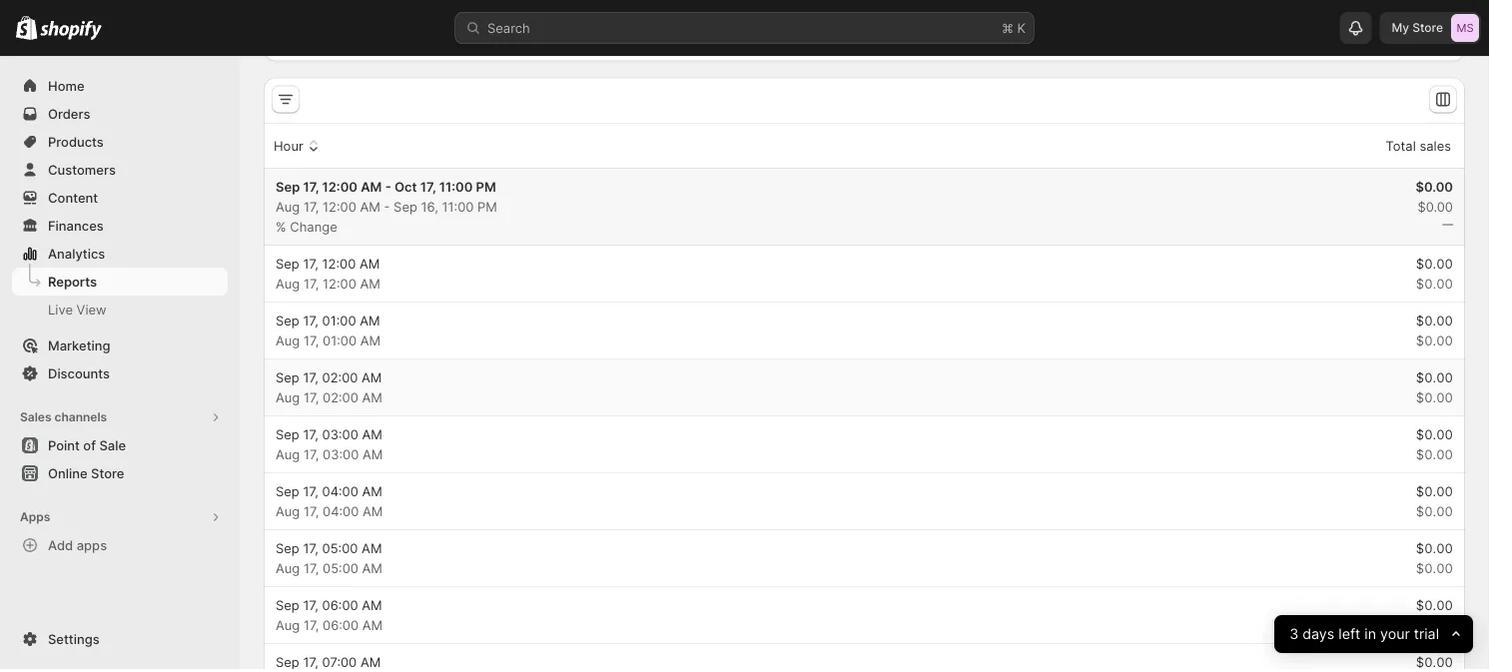 Task type: vqa. For each thing, say whether or not it's contained in the screenshot.


Task type: locate. For each thing, give the bounding box(es) containing it.
trial
[[1414, 626, 1439, 643]]

16,
[[1359, 22, 1375, 36], [421, 199, 438, 214]]

sep down %
[[276, 256, 299, 271]]

1 vertical spatial 03:00
[[323, 446, 359, 462]]

$0.00 $0.00 for aug 17, 04:00 am
[[1416, 483, 1453, 519]]

2023
[[1123, 22, 1153, 36], [1378, 22, 1408, 36]]

aug
[[1290, 22, 1312, 36], [276, 199, 300, 214], [276, 276, 300, 291], [276, 333, 300, 348], [276, 389, 300, 405], [276, 446, 300, 462], [276, 503, 300, 519], [276, 560, 300, 576], [276, 617, 300, 633]]

store down sale
[[91, 465, 124, 481]]

hour button
[[271, 127, 326, 165]]

k
[[1017, 20, 1026, 35]]

17–sep
[[1315, 22, 1356, 36]]

reports link
[[12, 268, 228, 296]]

05:00
[[322, 540, 358, 556], [323, 560, 358, 576]]

add apps button
[[12, 531, 228, 559]]

sep 17, 12:00 am aug 17, 12:00 am
[[276, 256, 380, 291]]

sep 17, 01:00 am aug 17, 01:00 am
[[276, 313, 381, 348]]

5 $0.00 $0.00 from the top
[[1416, 483, 1453, 519]]

1 vertical spatial 01:00
[[323, 333, 357, 348]]

aug for sep 17, 03:00 am aug 17, 03:00 am
[[276, 446, 300, 462]]

sep down sep 17, 04:00 am aug 17, 04:00 am
[[276, 540, 299, 556]]

1 vertical spatial 11:00
[[442, 199, 474, 214]]

7 $0.00 $0.00 from the top
[[1416, 597, 1453, 633]]

sales channels
[[20, 410, 107, 424]]

store
[[1412, 20, 1443, 35], [91, 465, 124, 481]]

sep 17, 06:00 am aug 17, 06:00 am
[[276, 597, 383, 633]]

sep inside sep 17, 01:00 am aug 17, 01:00 am
[[276, 313, 299, 328]]

sep down the sep 17, 02:00 am aug 17, 02:00 am
[[276, 426, 299, 442]]

0 vertical spatial 03:00
[[322, 426, 358, 442]]

online store
[[48, 465, 124, 481]]

my
[[1392, 20, 1409, 35]]

05:00 down sep 17, 04:00 am aug 17, 04:00 am
[[322, 540, 358, 556]]

total sales
[[1386, 138, 1451, 153]]

1 vertical spatial 16,
[[421, 199, 438, 214]]

store inside button
[[91, 465, 124, 481]]

01:00 down sep 17, 12:00 am aug 17, 12:00 am
[[322, 313, 356, 328]]

sep 17, 04:00 am aug 17, 04:00 am
[[276, 483, 383, 519]]

02:00 up the sep 17, 03:00 am aug 17, 03:00 am
[[323, 389, 358, 405]]

0 vertical spatial 16,
[[1359, 22, 1375, 36]]

settings link
[[12, 625, 228, 653]]

store for online store
[[91, 465, 124, 481]]

04:00
[[322, 483, 358, 499], [323, 503, 359, 519]]

2023 right 17–oct
[[1123, 22, 1153, 36]]

customers
[[48, 162, 116, 177]]

store right the my
[[1412, 20, 1443, 35]]

aug for sep 17, 02:00 am aug 17, 02:00 am
[[276, 389, 300, 405]]

aug inside sep 17, 06:00 am aug 17, 06:00 am
[[276, 617, 300, 633]]

aug inside sep 17, 04:00 am aug 17, 04:00 am
[[276, 503, 300, 519]]

16, inside sep 17, 12:00 am - oct 17, 11:00 pm aug 17, 12:00 am - sep 16, 11:00 pm % change
[[421, 199, 438, 214]]

products
[[48, 134, 104, 149]]

aug for sep 17, 01:00 am aug 17, 01:00 am
[[276, 333, 300, 348]]

aug up sep 17, 04:00 am aug 17, 04:00 am
[[276, 446, 300, 462]]

compared
[[1213, 22, 1272, 36]]

aug for sep 17, 05:00 am aug 17, 05:00 am
[[276, 560, 300, 576]]

2023 right 17–sep
[[1378, 22, 1408, 36]]

01:00 up the sep 17, 02:00 am aug 17, 02:00 am
[[323, 333, 357, 348]]

$0.00 $0.00 for aug 17, 05:00 am
[[1416, 540, 1453, 576]]

3
[[1289, 626, 1298, 643]]

sep 17, 03:00 am aug 17, 03:00 am
[[276, 426, 383, 462]]

03:00 up sep 17, 04:00 am aug 17, 04:00 am
[[323, 446, 359, 462]]

aug up sep 17, 05:00 am aug 17, 05:00 am on the bottom left
[[276, 503, 300, 519]]

discounts
[[48, 366, 110, 381]]

aug down sep 17, 05:00 am aug 17, 05:00 am on the bottom left
[[276, 617, 300, 633]]

sep for sep 17, 02:00 am aug 17, 02:00 am
[[276, 370, 299, 385]]

my store image
[[1451, 14, 1479, 42]]

12:00
[[322, 179, 358, 194], [323, 199, 356, 214], [322, 256, 356, 271], [323, 276, 356, 291]]

sep for sep 17, 04:00 am aug 17, 04:00 am
[[276, 483, 299, 499]]

1 horizontal spatial 2023
[[1378, 22, 1408, 36]]

sep right k
[[1038, 22, 1060, 36]]

11:00
[[439, 179, 473, 194], [442, 199, 474, 214]]

3 days left in your trial button
[[1274, 615, 1473, 653]]

finances link
[[12, 212, 228, 240]]

sep 17, 05:00 am aug 17, 05:00 am
[[276, 540, 382, 576]]

marketing
[[48, 338, 110, 353]]

$0.00
[[1416, 179, 1453, 194], [1418, 199, 1453, 214], [1416, 256, 1453, 271], [1416, 276, 1453, 291], [1416, 313, 1453, 328], [1416, 333, 1453, 348], [1416, 370, 1453, 385], [1416, 389, 1453, 405], [1416, 426, 1453, 442], [1416, 446, 1453, 462], [1416, 483, 1453, 499], [1416, 503, 1453, 519], [1416, 540, 1453, 556], [1416, 560, 1453, 576], [1416, 597, 1453, 613], [1416, 617, 1453, 633]]

sep down sep 17, 12:00 am aug 17, 12:00 am
[[276, 313, 299, 328]]

0 horizontal spatial 2023
[[1123, 22, 1153, 36]]

aug up sep 17, 06:00 am aug 17, 06:00 am
[[276, 560, 300, 576]]

of
[[83, 437, 96, 453]]

2 $0.00 $0.00 from the top
[[1416, 313, 1453, 348]]

04:00 down the sep 17, 03:00 am aug 17, 03:00 am
[[322, 483, 358, 499]]

aug up the sep 17, 03:00 am aug 17, 03:00 am
[[276, 389, 300, 405]]

in
[[1364, 626, 1376, 643]]

content link
[[12, 184, 228, 212]]

04:00 up sep 17, 05:00 am aug 17, 05:00 am on the bottom left
[[323, 503, 359, 519]]

sep inside sep 17, 12:00 am aug 17, 12:00 am
[[276, 256, 299, 271]]

sep down the sep 17, 03:00 am aug 17, 03:00 am
[[276, 483, 299, 499]]

4 $0.00 $0.00 from the top
[[1416, 426, 1453, 462]]

1 horizontal spatial store
[[1412, 20, 1443, 35]]

marketing link
[[12, 332, 228, 360]]

am
[[361, 179, 382, 194], [360, 199, 380, 214], [359, 256, 380, 271], [360, 276, 380, 291], [360, 313, 380, 328], [360, 333, 381, 348], [362, 370, 382, 385], [362, 389, 382, 405], [362, 426, 382, 442], [362, 446, 383, 462], [362, 483, 382, 499], [363, 503, 383, 519], [362, 540, 382, 556], [362, 560, 382, 576], [362, 597, 382, 613], [362, 617, 383, 633]]

0 horizontal spatial store
[[91, 465, 124, 481]]

$0.00 $0.00 for aug 17, 03:00 am
[[1416, 426, 1453, 462]]

$0.00 $0.00
[[1416, 256, 1453, 291], [1416, 313, 1453, 348], [1416, 370, 1453, 405], [1416, 426, 1453, 462], [1416, 483, 1453, 519], [1416, 540, 1453, 576], [1416, 597, 1453, 633]]

6 $0.00 $0.00 from the top
[[1416, 540, 1453, 576]]

aug inside sep 17, 12:00 am aug 17, 12:00 am
[[276, 276, 300, 291]]

aug inside the sep 17, 03:00 am aug 17, 03:00 am
[[276, 446, 300, 462]]

03:00
[[322, 426, 358, 442], [323, 446, 359, 462]]

1 vertical spatial store
[[91, 465, 124, 481]]

1 $0.00 $0.00 from the top
[[1416, 256, 1453, 291]]

view
[[76, 302, 106, 317]]

$0.00 $0.00 for aug 17, 02:00 am
[[1416, 370, 1453, 405]]

1 vertical spatial 06:00
[[323, 617, 359, 633]]

home link
[[12, 72, 228, 100]]

oct
[[394, 179, 417, 194]]

0 vertical spatial 11:00
[[439, 179, 473, 194]]

analytics link
[[12, 240, 228, 268]]

03:00 down the sep 17, 02:00 am aug 17, 02:00 am
[[322, 426, 358, 442]]

01:00
[[322, 313, 356, 328], [323, 333, 357, 348]]

to
[[1275, 22, 1286, 36]]

add apps
[[48, 537, 107, 553]]

aug inside sep 17, 05:00 am aug 17, 05:00 am
[[276, 560, 300, 576]]

17,
[[1105, 22, 1120, 36], [303, 179, 319, 194], [420, 179, 436, 194], [304, 199, 319, 214], [303, 256, 318, 271], [304, 276, 319, 291], [303, 313, 318, 328], [304, 333, 319, 348], [303, 370, 318, 385], [304, 389, 319, 405], [303, 426, 318, 442], [304, 446, 319, 462], [303, 483, 318, 499], [304, 503, 319, 519], [303, 540, 318, 556], [304, 560, 319, 576], [303, 597, 318, 613], [304, 617, 319, 633]]

analytics
[[48, 246, 105, 261]]

sep inside sep 17, 04:00 am aug 17, 04:00 am
[[276, 483, 299, 499]]

sep down oct
[[394, 199, 417, 214]]

sep down sep 17, 05:00 am aug 17, 05:00 am on the bottom left
[[276, 597, 299, 613]]

sep
[[1038, 22, 1060, 36], [276, 179, 300, 194], [394, 199, 417, 214], [276, 256, 299, 271], [276, 313, 299, 328], [276, 370, 299, 385], [276, 426, 299, 442], [276, 483, 299, 499], [276, 540, 299, 556], [276, 597, 299, 613]]

06:00
[[322, 597, 358, 613], [323, 617, 359, 633]]

0 vertical spatial store
[[1412, 20, 1443, 35]]

aug up the sep 17, 02:00 am aug 17, 02:00 am
[[276, 333, 300, 348]]

sep inside sep 17, 05:00 am aug 17, 05:00 am
[[276, 540, 299, 556]]

sep for sep 17, 12:00 am aug 17, 12:00 am
[[276, 256, 299, 271]]

aug inside the sep 17, 02:00 am aug 17, 02:00 am
[[276, 389, 300, 405]]

aug for sep 17, 06:00 am aug 17, 06:00 am
[[276, 617, 300, 633]]

sep down sep 17, 01:00 am aug 17, 01:00 am on the left of the page
[[276, 370, 299, 385]]

total sales button
[[1363, 127, 1454, 165]]

apps button
[[12, 503, 228, 531]]

-
[[385, 179, 391, 194], [384, 199, 390, 214]]

live
[[48, 302, 73, 317]]

sep inside the sep 17, 03:00 am aug 17, 03:00 am
[[276, 426, 299, 442]]

02:00
[[322, 370, 358, 385], [323, 389, 358, 405]]

0 vertical spatial -
[[385, 179, 391, 194]]

discounts link
[[12, 360, 228, 387]]

%
[[276, 219, 286, 234]]

pm
[[476, 179, 496, 194], [477, 199, 497, 214]]

total
[[1386, 138, 1416, 153]]

aug up %
[[276, 199, 300, 214]]

aug for sep 17, 12:00 am aug 17, 12:00 am
[[276, 276, 300, 291]]

0 horizontal spatial 16,
[[421, 199, 438, 214]]

aug down %
[[276, 276, 300, 291]]

05:00 up sep 17, 06:00 am aug 17, 06:00 am
[[323, 560, 358, 576]]

3 $0.00 $0.00 from the top
[[1416, 370, 1453, 405]]

0 vertical spatial 06:00
[[322, 597, 358, 613]]

sale
[[99, 437, 126, 453]]

sep for sep 17, 05:00 am aug 17, 05:00 am
[[276, 540, 299, 556]]

02:00 down sep 17, 01:00 am aug 17, 01:00 am on the left of the page
[[322, 370, 358, 385]]

shopify image
[[16, 16, 37, 40]]

aug inside sep 17, 01:00 am aug 17, 01:00 am
[[276, 333, 300, 348]]

sep inside the sep 17, 02:00 am aug 17, 02:00 am
[[276, 370, 299, 385]]

sales
[[1420, 138, 1451, 153]]

add
[[48, 537, 73, 553]]

my store
[[1392, 20, 1443, 35]]

sep inside sep 17, 06:00 am aug 17, 06:00 am
[[276, 597, 299, 613]]

sep up %
[[276, 179, 300, 194]]



Task type: describe. For each thing, give the bounding box(es) containing it.
live view link
[[12, 296, 228, 324]]

online
[[48, 465, 88, 481]]

search
[[487, 20, 530, 35]]

online store button
[[0, 459, 240, 487]]

point of sale button
[[0, 431, 240, 459]]

customers link
[[12, 156, 228, 184]]

live view
[[48, 302, 106, 317]]

hour
[[274, 138, 303, 153]]

⌘
[[1002, 20, 1014, 35]]

settings
[[48, 631, 100, 647]]

$0.00 $0.00 for aug 17, 06:00 am
[[1416, 597, 1453, 633]]

17–oct
[[1063, 22, 1102, 36]]

0 vertical spatial pm
[[476, 179, 496, 194]]

change
[[290, 219, 337, 234]]

⌘ k
[[1002, 20, 1026, 35]]

home
[[48, 78, 84, 93]]

point of sale
[[48, 437, 126, 453]]

0 vertical spatial 02:00
[[322, 370, 358, 385]]

content
[[48, 190, 98, 205]]

channels
[[54, 410, 107, 424]]

point of sale link
[[12, 431, 228, 459]]

left
[[1338, 626, 1360, 643]]

orders
[[48, 106, 90, 121]]

aug inside sep 17, 12:00 am - oct 17, 11:00 pm aug 17, 12:00 am - sep 16, 11:00 pm % change
[[276, 199, 300, 214]]

sales channels button
[[12, 403, 228, 431]]

1 vertical spatial 05:00
[[323, 560, 358, 576]]

$0.00 $0.00 for aug 17, 12:00 am
[[1416, 256, 1453, 291]]

apps
[[77, 537, 107, 553]]

1 vertical spatial -
[[384, 199, 390, 214]]

apps
[[20, 510, 50, 524]]

1 vertical spatial 02:00
[[323, 389, 358, 405]]

finances
[[48, 218, 104, 233]]

sales
[[20, 410, 51, 424]]

1 2023 from the left
[[1123, 22, 1153, 36]]

0 vertical spatial 01:00
[[322, 313, 356, 328]]

sep for sep 17, 12:00 am - oct 17, 11:00 pm aug 17, 12:00 am - sep 16, 11:00 pm % change
[[276, 179, 300, 194]]

$0.00 $0.00 for aug 17, 01:00 am
[[1416, 313, 1453, 348]]

1 vertical spatial 04:00
[[323, 503, 359, 519]]

sep 17, 12:00 am - oct 17, 11:00 pm aug 17, 12:00 am - sep 16, 11:00 pm % change
[[276, 179, 497, 234]]

0 vertical spatial 05:00
[[322, 540, 358, 556]]

point
[[48, 437, 80, 453]]

your
[[1380, 626, 1410, 643]]

0 vertical spatial 04:00
[[322, 483, 358, 499]]

sep for sep 17, 03:00 am aug 17, 03:00 am
[[276, 426, 299, 442]]

aug for sep 17, 04:00 am aug 17, 04:00 am
[[276, 503, 300, 519]]

3 days left in your trial
[[1289, 626, 1439, 643]]

orders link
[[12, 100, 228, 128]]

shopify image
[[40, 20, 102, 40]]

reports
[[48, 274, 97, 289]]

sep for sep 17, 06:00 am aug 17, 06:00 am
[[276, 597, 299, 613]]

2 2023 from the left
[[1378, 22, 1408, 36]]

sep for sep 17–oct 17, 2023
[[1038, 22, 1060, 36]]

1 vertical spatial pm
[[477, 199, 497, 214]]

products link
[[12, 128, 228, 156]]

sep for sep 17, 01:00 am aug 17, 01:00 am
[[276, 313, 299, 328]]

store for my store
[[1412, 20, 1443, 35]]

days
[[1302, 626, 1334, 643]]

compared to aug 17–sep 16, 2023
[[1213, 22, 1408, 36]]

sep 17, 02:00 am aug 17, 02:00 am
[[276, 370, 382, 405]]

aug right to
[[1290, 22, 1312, 36]]

sep 17–oct 17, 2023
[[1038, 22, 1153, 36]]

1 horizontal spatial 16,
[[1359, 22, 1375, 36]]

online store link
[[12, 459, 228, 487]]

no change image
[[1442, 217, 1453, 233]]



